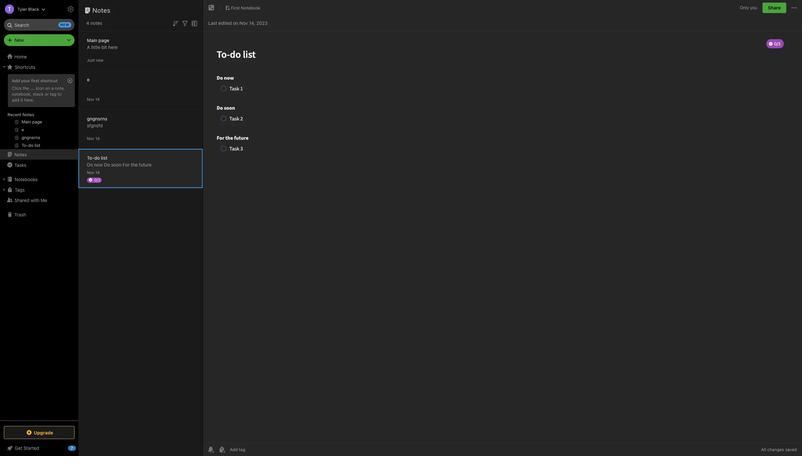 Task type: describe. For each thing, give the bounding box(es) containing it.
notebook
[[241, 5, 260, 10]]

Add filters field
[[181, 19, 189, 27]]

shared with me
[[14, 198, 47, 203]]

main
[[87, 37, 97, 43]]

now for just
[[96, 58, 103, 63]]

shared
[[14, 198, 29, 203]]

add
[[12, 97, 19, 103]]

tasks button
[[0, 160, 78, 170]]

expand tags image
[[2, 187, 7, 193]]

a
[[87, 44, 90, 50]]

do now do soon for the future
[[87, 162, 152, 168]]

black
[[28, 6, 39, 12]]

for
[[123, 162, 130, 168]]

tyler black
[[17, 6, 39, 12]]

first notebook
[[231, 5, 260, 10]]

on inside the note window element
[[233, 20, 238, 26]]

bit
[[102, 44, 107, 50]]

little
[[91, 44, 100, 50]]

with
[[31, 198, 39, 203]]

add a reminder image
[[207, 446, 215, 454]]

more actions image
[[790, 4, 798, 12]]

Add tag field
[[229, 447, 278, 453]]

2 do from the left
[[104, 162, 110, 168]]

do
[[94, 155, 100, 161]]

14 for e
[[95, 97, 100, 102]]

0/3
[[94, 178, 100, 183]]

share button
[[763, 3, 786, 13]]

4 notes
[[86, 20, 102, 26]]

first notebook button
[[223, 3, 263, 12]]

settings image
[[67, 5, 75, 13]]

share
[[768, 5, 781, 10]]

recent
[[8, 112, 21, 117]]

it
[[20, 97, 23, 103]]

expand note image
[[208, 4, 215, 12]]

you
[[750, 5, 757, 10]]

nov 14 for e
[[87, 97, 100, 102]]

notes inside notes link
[[14, 152, 27, 157]]

icon on a note, notebook, stack or tag to add it here.
[[12, 86, 65, 103]]

0 horizontal spatial the
[[23, 86, 29, 91]]

notebooks
[[15, 177, 38, 182]]

a little bit here
[[87, 44, 118, 50]]

Account field
[[0, 3, 46, 16]]

just
[[87, 58, 95, 63]]

gngnsrns
[[87, 116, 107, 121]]

sfgnsfd
[[87, 123, 103, 128]]

1 vertical spatial notes
[[23, 112, 34, 117]]

shortcuts
[[15, 64, 35, 70]]

new search field
[[8, 19, 71, 31]]

nov down sfgnsfd on the left of page
[[87, 136, 94, 141]]

icon
[[36, 86, 44, 91]]

to-do list
[[87, 155, 107, 161]]

Note Editor text field
[[203, 31, 802, 443]]

future
[[139, 162, 152, 168]]

saved
[[785, 447, 797, 453]]

click the ...
[[12, 86, 35, 91]]

first
[[231, 5, 240, 10]]

only
[[740, 5, 749, 10]]

notes
[[90, 20, 102, 26]]

add your first shortcut
[[12, 78, 58, 83]]

1 do from the left
[[87, 162, 93, 168]]



Task type: vqa. For each thing, say whether or not it's contained in the screenshot.
lunch 7 cell
no



Task type: locate. For each thing, give the bounding box(es) containing it.
14
[[95, 97, 100, 102], [95, 136, 100, 141], [95, 170, 100, 175]]

shortcut
[[40, 78, 58, 83]]

started
[[23, 446, 39, 451]]

1 vertical spatial on
[[45, 86, 50, 91]]

3 14 from the top
[[95, 170, 100, 175]]

here
[[108, 44, 118, 50]]

note window element
[[203, 0, 802, 457]]

first
[[31, 78, 39, 83]]

1 vertical spatial 14
[[95, 136, 100, 141]]

expand notebooks image
[[2, 177, 7, 182]]

tags button
[[0, 185, 78, 195]]

nov down e
[[87, 97, 94, 102]]

soon
[[111, 162, 121, 168]]

tag
[[50, 91, 56, 97]]

get
[[15, 446, 22, 451]]

add filters image
[[181, 20, 189, 27]]

do down to-
[[87, 162, 93, 168]]

tree containing home
[[0, 51, 78, 421]]

nov inside the note window element
[[239, 20, 248, 26]]

...
[[30, 86, 35, 91]]

now down to-do list
[[94, 162, 103, 168]]

More actions field
[[790, 3, 798, 13]]

notes up "notes"
[[92, 7, 110, 14]]

tyler
[[17, 6, 27, 12]]

0 horizontal spatial do
[[87, 162, 93, 168]]

notes link
[[0, 149, 78, 160]]

list
[[101, 155, 107, 161]]

your
[[21, 78, 30, 83]]

3 nov 14 from the top
[[87, 170, 100, 175]]

0 vertical spatial on
[[233, 20, 238, 26]]

to-
[[87, 155, 94, 161]]

nov 14
[[87, 97, 100, 102], [87, 136, 100, 141], [87, 170, 100, 175]]

changes
[[767, 447, 784, 453]]

View options field
[[189, 19, 198, 27]]

14 for gngnsrns
[[95, 136, 100, 141]]

get started
[[15, 446, 39, 451]]

Sort options field
[[172, 19, 179, 27]]

14 down sfgnsfd on the left of page
[[95, 136, 100, 141]]

just now
[[87, 58, 103, 63]]

0 horizontal spatial on
[[45, 86, 50, 91]]

2 vertical spatial notes
[[14, 152, 27, 157]]

1 vertical spatial the
[[131, 162, 138, 168]]

e
[[87, 77, 90, 82]]

2023
[[256, 20, 267, 26]]

group
[[0, 72, 78, 152]]

Help and Learning task checklist field
[[0, 444, 78, 454]]

14,
[[249, 20, 255, 26]]

nov 14 up 0/3
[[87, 170, 100, 175]]

nov 14 for gngnsrns
[[87, 136, 100, 141]]

14 up gngnsrns
[[95, 97, 100, 102]]

to
[[57, 91, 61, 97]]

1 horizontal spatial do
[[104, 162, 110, 168]]

edited
[[218, 20, 232, 26]]

nov 14 down sfgnsfd on the left of page
[[87, 136, 100, 141]]

click
[[12, 86, 21, 91]]

2 vertical spatial nov 14
[[87, 170, 100, 175]]

4
[[86, 20, 89, 26]]

1 horizontal spatial on
[[233, 20, 238, 26]]

tasks
[[14, 162, 26, 168]]

tags
[[15, 187, 25, 193]]

nov up 0/3
[[87, 170, 94, 175]]

on right the edited
[[233, 20, 238, 26]]

nov left 14,
[[239, 20, 248, 26]]

14 up 0/3
[[95, 170, 100, 175]]

on
[[233, 20, 238, 26], [45, 86, 50, 91]]

me
[[41, 198, 47, 203]]

1 vertical spatial now
[[94, 162, 103, 168]]

or
[[45, 91, 49, 97]]

now
[[96, 58, 103, 63], [94, 162, 103, 168]]

recent notes
[[8, 112, 34, 117]]

7
[[71, 446, 73, 451]]

2 vertical spatial 14
[[95, 170, 100, 175]]

the left ...
[[23, 86, 29, 91]]

shortcuts button
[[0, 62, 78, 72]]

add tag image
[[218, 446, 226, 454]]

do
[[87, 162, 93, 168], [104, 162, 110, 168]]

last edited on nov 14, 2023
[[208, 20, 267, 26]]

nov
[[239, 20, 248, 26], [87, 97, 94, 102], [87, 136, 94, 141], [87, 170, 94, 175]]

0 vertical spatial 14
[[95, 97, 100, 102]]

1 horizontal spatial the
[[131, 162, 138, 168]]

trash link
[[0, 210, 78, 220]]

a
[[51, 86, 54, 91]]

main page
[[87, 37, 109, 43]]

1 nov 14 from the top
[[87, 97, 100, 102]]

group containing add your first shortcut
[[0, 72, 78, 152]]

upgrade
[[34, 430, 53, 436]]

1 vertical spatial nov 14
[[87, 136, 100, 141]]

here.
[[24, 97, 34, 103]]

now for do
[[94, 162, 103, 168]]

the right for
[[131, 162, 138, 168]]

on inside icon on a note, notebook, stack or tag to add it here.
[[45, 86, 50, 91]]

0 vertical spatial the
[[23, 86, 29, 91]]

all
[[761, 447, 766, 453]]

note,
[[55, 86, 65, 91]]

do down list
[[104, 162, 110, 168]]

group inside tree
[[0, 72, 78, 152]]

notes up the tasks
[[14, 152, 27, 157]]

1 14 from the top
[[95, 97, 100, 102]]

new
[[14, 37, 24, 43]]

0 vertical spatial nov 14
[[87, 97, 100, 102]]

page
[[99, 37, 109, 43]]

2 nov 14 from the top
[[87, 136, 100, 141]]

notes right recent
[[23, 112, 34, 117]]

nov 14 up gngnsrns
[[87, 97, 100, 102]]

shared with me link
[[0, 195, 78, 206]]

Search text field
[[8, 19, 70, 31]]

0 vertical spatial now
[[96, 58, 103, 63]]

tree
[[0, 51, 78, 421]]

upgrade button
[[4, 427, 75, 440]]

gngnsrns sfgnsfd
[[87, 116, 107, 128]]

home
[[14, 54, 27, 59]]

notes
[[92, 7, 110, 14], [23, 112, 34, 117], [14, 152, 27, 157]]

new
[[60, 23, 69, 27]]

2 14 from the top
[[95, 136, 100, 141]]

last
[[208, 20, 217, 26]]

on left a
[[45, 86, 50, 91]]

new button
[[4, 34, 75, 46]]

home link
[[0, 51, 78, 62]]

trash
[[14, 212, 26, 218]]

add
[[12, 78, 20, 83]]

the
[[23, 86, 29, 91], [131, 162, 138, 168]]

0 vertical spatial notes
[[92, 7, 110, 14]]

click to collapse image
[[76, 445, 81, 452]]

only you
[[740, 5, 757, 10]]

all changes saved
[[761, 447, 797, 453]]

notebooks link
[[0, 174, 78, 185]]

stack
[[33, 91, 43, 97]]

notebook,
[[12, 91, 32, 97]]

now right just
[[96, 58, 103, 63]]



